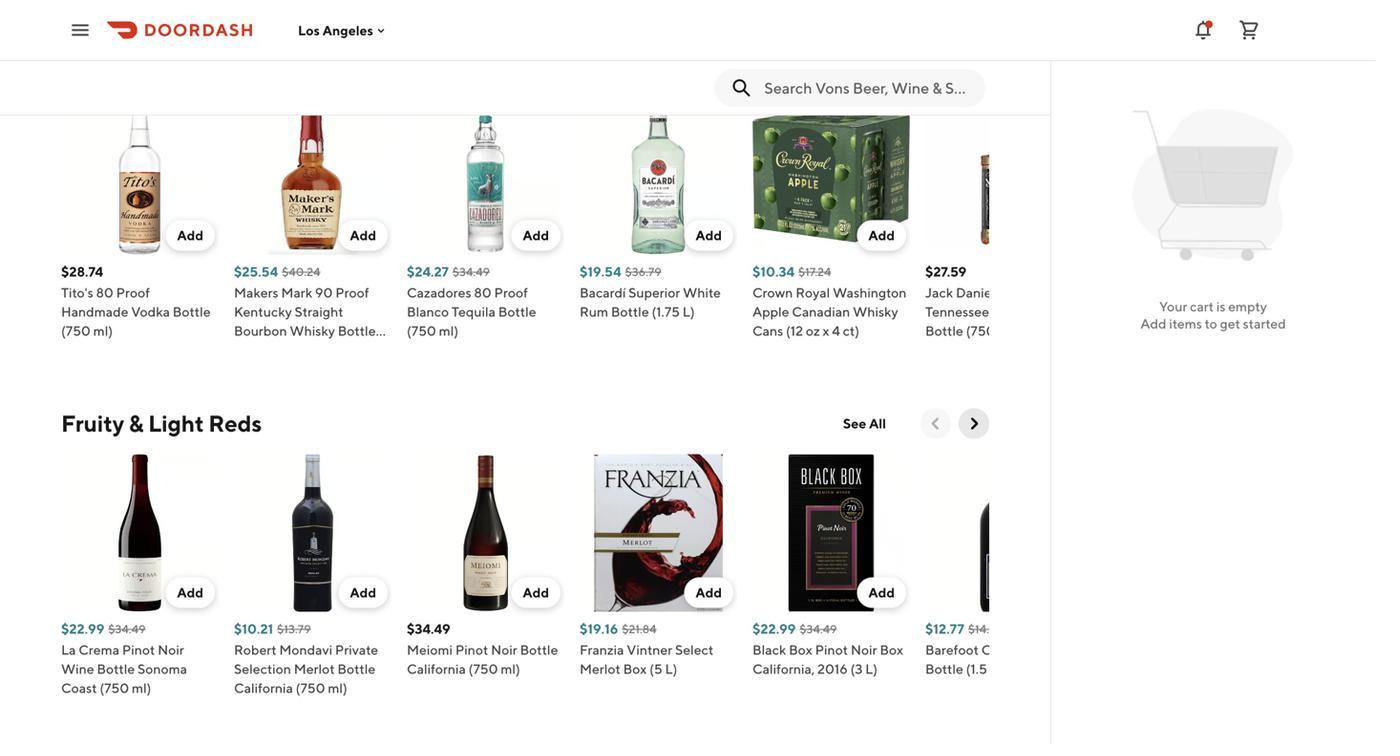 Task type: vqa. For each thing, say whether or not it's contained in the screenshot.
select on the bottom of the page
yes



Task type: locate. For each thing, give the bounding box(es) containing it.
see up search vons beer, wine & spirits search box
[[843, 58, 867, 74]]

$34.49 for black box pinot noir box california, 2016 (3 l)
[[800, 622, 837, 636]]

80 up handmade
[[96, 285, 114, 300]]

cans
[[753, 323, 784, 339]]

noir for black box pinot noir box california, 2016 (3 l)
[[851, 642, 877, 658]]

2 previous button of carousel image from the top
[[927, 414, 946, 433]]

noir inside $34.49 meiomi pinot noir bottle california (750 ml)
[[491, 642, 518, 658]]

0 horizontal spatial 80
[[96, 285, 114, 300]]

l) right (1.5
[[990, 661, 1003, 677]]

2 horizontal spatial 80
[[1007, 285, 1025, 300]]

2 horizontal spatial pinot
[[815, 642, 848, 658]]

bottle down superior
[[611, 304, 649, 320]]

bottle down "crema"
[[97, 661, 135, 677]]

proof inside $24.27 $34.49 cazadores 80 proof blanco tequila bottle (750 ml)
[[494, 285, 528, 300]]

1 see all link from the top
[[832, 51, 898, 82]]

80 inside $24.27 $34.49 cazadores 80 proof blanco tequila bottle (750 ml)
[[474, 285, 492, 300]]

merlot down franzia
[[580, 661, 621, 677]]

ml) inside $25.54 $40.24 makers mark 90 proof kentucky straight bourbon whisky bottle (750 ml)
[[266, 342, 286, 358]]

$17.24
[[799, 265, 832, 278]]

3 noir from the left
[[851, 642, 877, 658]]

coast
[[61, 680, 97, 696]]

washington
[[833, 285, 907, 300]]

proof
[[116, 285, 150, 300], [335, 285, 369, 300], [494, 285, 528, 300], [1028, 285, 1061, 300]]

2 see all link from the top
[[832, 408, 898, 439]]

2 $22.99 from the left
[[753, 621, 796, 637]]

to
[[1205, 316, 1218, 331]]

box inside $19.16 $21.84 franzia vintner select merlot box (5 l)
[[623, 661, 647, 677]]

pinot right meiomi
[[455, 642, 488, 658]]

1 horizontal spatial pinot
[[455, 642, 488, 658]]

$22.99 inside $22.99 $34.49 la crema pinot noir wine bottle sonoma coast (750 ml)
[[61, 621, 104, 637]]

see all for fruity & light reds
[[843, 416, 887, 431]]

2 proof from the left
[[335, 285, 369, 300]]

1 vertical spatial previous button of carousel image
[[927, 414, 946, 433]]

1 vertical spatial see all
[[843, 416, 887, 431]]

makers mark 90 proof kentucky straight bourbon whisky bottle (750 ml) image
[[234, 97, 392, 255]]

ml) inside $22.99 $34.49 la crema pinot noir wine bottle sonoma coast (750 ml)
[[132, 680, 151, 696]]

1 all from the top
[[869, 58, 887, 74]]

l) inside $19.54 $36.79 bacardí superior white rum bottle (1.75 l)
[[683, 304, 695, 320]]

sonoma
[[138, 661, 187, 677]]

(750 inside $27.59 jack daniel's 80 proof tennessee whiskey bottle (750 ml)
[[966, 323, 996, 339]]

bottle right vodka
[[173, 304, 211, 320]]

0 horizontal spatial box
[[623, 661, 647, 677]]

see all for top liquor under $25
[[843, 58, 887, 74]]

merlot right cellars
[[1027, 642, 1068, 658]]

proof up tequila
[[494, 285, 528, 300]]

1 horizontal spatial $22.99
[[753, 621, 796, 637]]

previous button of carousel image
[[927, 57, 946, 76], [927, 414, 946, 433]]

4 proof from the left
[[1028, 285, 1061, 300]]

(750 inside $22.99 $34.49 la crema pinot noir wine bottle sonoma coast (750 ml)
[[100, 680, 129, 696]]

add for $10.34 $17.24 crown royal washington apple canadian whisky cans (12 oz x 4 ct)
[[869, 227, 895, 243]]

$22.99 $34.49 black box pinot noir box california, 2016 (3 l)
[[753, 621, 904, 677]]

proof inside $25.54 $40.24 makers mark 90 proof kentucky straight bourbon whisky bottle (750 ml)
[[335, 285, 369, 300]]

1 horizontal spatial box
[[789, 642, 813, 658]]

cazadores
[[407, 285, 471, 300]]

top
[[61, 53, 100, 80]]

80 for cazadores 80 proof blanco tequila bottle (750 ml)
[[474, 285, 492, 300]]

2 noir from the left
[[491, 642, 518, 658]]

1 80 from the left
[[96, 285, 114, 300]]

previous button of carousel image left next button of carousel icon
[[927, 414, 946, 433]]

0 horizontal spatial pinot
[[122, 642, 155, 658]]

see all link for fruity & light reds
[[832, 408, 898, 439]]

proof up whiskey
[[1028, 285, 1061, 300]]

box left barefoot
[[880, 642, 904, 658]]

top liquor under $25
[[61, 53, 290, 80]]

$34.49 inside $22.99 $34.49 black box pinot noir box california, 2016 (3 l)
[[800, 622, 837, 636]]

1 see all from the top
[[843, 58, 887, 74]]

$19.16 $21.84 franzia vintner select merlot box (5 l)
[[580, 621, 714, 677]]

bottle inside $27.59 jack daniel's 80 proof tennessee whiskey bottle (750 ml)
[[926, 323, 964, 339]]

$27.59
[[926, 264, 967, 279]]

california down 'selection'
[[234, 680, 293, 696]]

proof right "90"
[[335, 285, 369, 300]]

ml)
[[93, 323, 113, 339], [439, 323, 459, 339], [999, 323, 1018, 339], [266, 342, 286, 358], [501, 661, 520, 677], [132, 680, 151, 696], [328, 680, 348, 696]]

1 see from the top
[[843, 58, 867, 74]]

$24.27
[[407, 264, 449, 279]]

tequila
[[452, 304, 496, 320]]

handmade
[[61, 304, 128, 320]]

private
[[335, 642, 378, 658]]

0 vertical spatial previous button of carousel image
[[927, 57, 946, 76]]

80
[[96, 285, 114, 300], [474, 285, 492, 300], [1007, 285, 1025, 300]]

california inside $34.49 meiomi pinot noir bottle california (750 ml)
[[407, 661, 466, 677]]

whisky inside $25.54 $40.24 makers mark 90 proof kentucky straight bourbon whisky bottle (750 ml)
[[290, 323, 335, 339]]

noir
[[158, 642, 184, 658], [491, 642, 518, 658], [851, 642, 877, 658]]

$22.99 up la
[[61, 621, 104, 637]]

3 pinot from the left
[[815, 642, 848, 658]]

l) right the (1.75
[[683, 304, 695, 320]]

proof inside $27.59 jack daniel's 80 proof tennessee whiskey bottle (750 ml)
[[1028, 285, 1061, 300]]

black
[[753, 642, 786, 658]]

pinot for california,
[[815, 642, 848, 658]]

open menu image
[[69, 19, 92, 42]]

2 see all from the top
[[843, 416, 887, 431]]

cart
[[1190, 299, 1214, 314]]

2 horizontal spatial merlot
[[1027, 642, 1068, 658]]

80 up tequila
[[474, 285, 492, 300]]

merlot down mondavi
[[294, 661, 335, 677]]

$22.99
[[61, 621, 104, 637], [753, 621, 796, 637]]

0 vertical spatial all
[[869, 58, 887, 74]]

add for $34.49 meiomi pinot noir bottle california (750 ml)
[[523, 585, 549, 600]]

$34.49 up "crema"
[[108, 622, 146, 636]]

0 horizontal spatial $22.99
[[61, 621, 104, 637]]

$22.99 for la
[[61, 621, 104, 637]]

is
[[1217, 299, 1226, 314]]

1 pinot from the left
[[122, 642, 155, 658]]

2016
[[818, 661, 848, 677]]

3 80 from the left
[[1007, 285, 1025, 300]]

fruity & light reds link
[[61, 408, 262, 439]]

$34.49 up meiomi
[[407, 621, 451, 637]]

0 vertical spatial california
[[407, 661, 466, 677]]

(1.5
[[966, 661, 988, 677]]

bottle inside $24.27 $34.49 cazadores 80 proof blanco tequila bottle (750 ml)
[[498, 304, 536, 320]]

pinot up '2016'
[[815, 642, 848, 658]]

cazadores 80 proof blanco tequila bottle (750 ml) image
[[407, 97, 565, 255]]

noir up (3
[[851, 642, 877, 658]]

1 noir from the left
[[158, 642, 184, 658]]

bottle down barefoot
[[926, 661, 964, 677]]

add button
[[166, 220, 215, 251], [166, 220, 215, 251], [339, 220, 388, 251], [339, 220, 388, 251], [511, 220, 561, 251], [511, 220, 561, 251], [684, 220, 734, 251], [684, 220, 734, 251], [857, 220, 907, 251], [857, 220, 907, 251], [166, 577, 215, 608], [166, 577, 215, 608], [339, 577, 388, 608], [339, 577, 388, 608], [511, 577, 561, 608], [511, 577, 561, 608], [684, 577, 734, 608], [684, 577, 734, 608], [857, 577, 907, 608], [857, 577, 907, 608]]

pinot
[[122, 642, 155, 658], [455, 642, 488, 658], [815, 642, 848, 658]]

bottle down the tennessee
[[926, 323, 964, 339]]

california down meiomi
[[407, 661, 466, 677]]

$10.21 $13.79 robert mondavi private selection merlot bottle california (750 ml)
[[234, 621, 378, 696]]

1 vertical spatial see
[[843, 416, 867, 431]]

started
[[1243, 316, 1287, 331]]

1 horizontal spatial california
[[407, 661, 466, 677]]

bottle left franzia
[[520, 642, 558, 658]]

pinot inside $22.99 $34.49 black box pinot noir box california, 2016 (3 l)
[[815, 642, 848, 658]]

3 proof from the left
[[494, 285, 528, 300]]

your
[[1160, 299, 1188, 314]]

$34.49 up cazadores
[[453, 265, 490, 278]]

$34.49 inside $24.27 $34.49 cazadores 80 proof blanco tequila bottle (750 ml)
[[453, 265, 490, 278]]

1 horizontal spatial noir
[[491, 642, 518, 658]]

box for pinot
[[880, 642, 904, 658]]

80 inside $27.59 jack daniel's 80 proof tennessee whiskey bottle (750 ml)
[[1007, 285, 1025, 300]]

1 vertical spatial california
[[234, 680, 293, 696]]

$34.49 inside $34.49 meiomi pinot noir bottle california (750 ml)
[[407, 621, 451, 637]]

$19.16
[[580, 621, 618, 637]]

90
[[315, 285, 333, 300]]

l) inside $22.99 $34.49 black box pinot noir box california, 2016 (3 l)
[[866, 661, 878, 677]]

0 vertical spatial whisky
[[853, 304, 899, 320]]

80 up whiskey
[[1007, 285, 1025, 300]]

whisky inside "$10.34 $17.24 crown royal washington apple canadian whisky cans (12 oz x 4 ct)"
[[853, 304, 899, 320]]

select
[[675, 642, 714, 658]]

noir inside $22.99 $34.49 black box pinot noir box california, 2016 (3 l)
[[851, 642, 877, 658]]

$24.27 $34.49 cazadores 80 proof blanco tequila bottle (750 ml)
[[407, 264, 536, 339]]

tito's 80 proof handmade vodka bottle (750 ml) image
[[61, 97, 219, 255]]

$22.99 inside $22.99 $34.49 black box pinot noir box california, 2016 (3 l)
[[753, 621, 796, 637]]

see all down ct)
[[843, 416, 887, 431]]

1 previous button of carousel image from the top
[[927, 57, 946, 76]]

pinot inside $22.99 $34.49 la crema pinot noir wine bottle sonoma coast (750 ml)
[[122, 642, 155, 658]]

1 horizontal spatial merlot
[[580, 661, 621, 677]]

bottle right tequila
[[498, 304, 536, 320]]

california,
[[753, 661, 815, 677]]

see down ct)
[[843, 416, 867, 431]]

whisky down straight on the left of page
[[290, 323, 335, 339]]

barefoot
[[926, 642, 979, 658]]

see all
[[843, 58, 887, 74], [843, 416, 887, 431]]

merlot inside $19.16 $21.84 franzia vintner select merlot box (5 l)
[[580, 661, 621, 677]]

1 $22.99 from the left
[[61, 621, 104, 637]]

notification bell image
[[1192, 19, 1215, 42]]

l) right (5 on the bottom left of the page
[[665, 661, 678, 677]]

$34.49 meiomi pinot noir bottle california (750 ml)
[[407, 621, 558, 677]]

1 vertical spatial whisky
[[290, 323, 335, 339]]

vintner
[[627, 642, 673, 658]]

$34.49 up '2016'
[[800, 622, 837, 636]]

2 horizontal spatial box
[[880, 642, 904, 658]]

bottle inside $25.54 $40.24 makers mark 90 proof kentucky straight bourbon whisky bottle (750 ml)
[[338, 323, 376, 339]]

angeles
[[323, 22, 373, 38]]

(12
[[786, 323, 803, 339]]

merlot
[[1027, 642, 1068, 658], [294, 661, 335, 677], [580, 661, 621, 677]]

80 inside $28.74 tito's 80 proof handmade vodka bottle (750 ml)
[[96, 285, 114, 300]]

whisky down the washington
[[853, 304, 899, 320]]

see all link for top liquor under $25
[[832, 51, 898, 82]]

0 horizontal spatial noir
[[158, 642, 184, 658]]

l) inside $19.16 $21.84 franzia vintner select merlot box (5 l)
[[665, 661, 678, 677]]

1 proof from the left
[[116, 285, 150, 300]]

2 all from the top
[[869, 416, 887, 431]]

x
[[823, 323, 830, 339]]

1 vertical spatial all
[[869, 416, 887, 431]]

(750 inside $24.27 $34.49 cazadores 80 proof blanco tequila bottle (750 ml)
[[407, 323, 436, 339]]

0 vertical spatial see
[[843, 58, 867, 74]]

0 horizontal spatial california
[[234, 680, 293, 696]]

0 horizontal spatial merlot
[[294, 661, 335, 677]]

0 horizontal spatial whisky
[[290, 323, 335, 339]]

bottle down 'private' in the left bottom of the page
[[338, 661, 376, 677]]

noir inside $22.99 $34.49 la crema pinot noir wine bottle sonoma coast (750 ml)
[[158, 642, 184, 658]]

bottle inside $34.49 meiomi pinot noir bottle california (750 ml)
[[520, 642, 558, 658]]

add for $19.16 $21.84 franzia vintner select merlot box (5 l)
[[696, 585, 722, 600]]

california inside "$10.21 $13.79 robert mondavi private selection merlot bottle california (750 ml)"
[[234, 680, 293, 696]]

rum
[[580, 304, 609, 320]]

0 vertical spatial see all
[[843, 58, 887, 74]]

bacardí
[[580, 285, 626, 300]]

1 horizontal spatial whisky
[[853, 304, 899, 320]]

tito's
[[61, 285, 93, 300]]

proof up vodka
[[116, 285, 150, 300]]

1 horizontal spatial 80
[[474, 285, 492, 300]]

bottle down straight on the left of page
[[338, 323, 376, 339]]

box up california,
[[789, 642, 813, 658]]

pinot up sonoma
[[122, 642, 155, 658]]

1 vertical spatial see all link
[[832, 408, 898, 439]]

2 pinot from the left
[[455, 642, 488, 658]]

previous button of carousel image for top liquor under $25
[[927, 57, 946, 76]]

box for select
[[623, 661, 647, 677]]

makers
[[234, 285, 279, 300]]

oz
[[806, 323, 820, 339]]

$12.77 $14.94 barefoot cellars merlot bottle (1.5 l)
[[926, 621, 1068, 677]]

2 horizontal spatial noir
[[851, 642, 877, 658]]

next button of carousel image
[[965, 57, 984, 76]]

noir up sonoma
[[158, 642, 184, 658]]

bottle inside $19.54 $36.79 bacardí superior white rum bottle (1.75 l)
[[611, 304, 649, 320]]

crown
[[753, 285, 793, 300]]

ml) inside $34.49 meiomi pinot noir bottle california (750 ml)
[[501, 661, 520, 677]]

see all up search vons beer, wine & spirits search box
[[843, 58, 887, 74]]

$22.99 up black
[[753, 621, 796, 637]]

noir right meiomi
[[491, 642, 518, 658]]

california
[[407, 661, 466, 677], [234, 680, 293, 696]]

previous button of carousel image left next button of carousel image
[[927, 57, 946, 76]]

see all link
[[832, 51, 898, 82], [832, 408, 898, 439]]

0 vertical spatial see all link
[[832, 51, 898, 82]]

whisky
[[853, 304, 899, 320], [290, 323, 335, 339]]

whiskey
[[992, 304, 1045, 320]]

box left (5 on the bottom left of the page
[[623, 661, 647, 677]]

l) right (3
[[866, 661, 878, 677]]

$25.54 $40.24 makers mark 90 proof kentucky straight bourbon whisky bottle (750 ml)
[[234, 264, 376, 358]]

bottle inside $28.74 tito's 80 proof handmade vodka bottle (750 ml)
[[173, 304, 211, 320]]

2 see from the top
[[843, 416, 867, 431]]

2 80 from the left
[[474, 285, 492, 300]]

$34.49 inside $22.99 $34.49 la crema pinot noir wine bottle sonoma coast (750 ml)
[[108, 622, 146, 636]]



Task type: describe. For each thing, give the bounding box(es) containing it.
tennessee
[[926, 304, 990, 320]]

empty retail cart image
[[1124, 96, 1304, 275]]

$21.84
[[622, 622, 657, 636]]

$36.79
[[625, 265, 662, 278]]

(750 inside $34.49 meiomi pinot noir bottle california (750 ml)
[[469, 661, 498, 677]]

daniel's
[[956, 285, 1005, 300]]

ml) inside $24.27 $34.49 cazadores 80 proof blanco tequila bottle (750 ml)
[[439, 323, 459, 339]]

los angeles button
[[298, 22, 389, 38]]

items
[[1170, 316, 1203, 331]]

l) inside $12.77 $14.94 barefoot cellars merlot bottle (1.5 l)
[[990, 661, 1003, 677]]

fruity & light reds
[[61, 410, 262, 437]]

all for reds
[[869, 416, 887, 431]]

pinot inside $34.49 meiomi pinot noir bottle california (750 ml)
[[455, 642, 488, 658]]

cellars
[[982, 642, 1024, 658]]

bacardí superior white rum bottle (1.75 l) image
[[580, 97, 737, 255]]

$28.74 tito's 80 proof handmade vodka bottle (750 ml)
[[61, 264, 211, 339]]

liquor
[[105, 53, 174, 80]]

next button of carousel image
[[965, 414, 984, 433]]

bottle inside $22.99 $34.49 la crema pinot noir wine bottle sonoma coast (750 ml)
[[97, 661, 135, 677]]

noir for la crema pinot noir wine bottle sonoma coast (750 ml)
[[158, 642, 184, 658]]

blanco
[[407, 304, 449, 320]]

your cart is empty add items to get started
[[1141, 299, 1287, 331]]

0 items, open order cart image
[[1238, 19, 1261, 42]]

los
[[298, 22, 320, 38]]

add for $19.54 $36.79 bacardí superior white rum bottle (1.75 l)
[[696, 227, 722, 243]]

Search Vons Beer, Wine & Spirits search field
[[765, 77, 971, 98]]

fruity
[[61, 410, 124, 437]]

$14.94
[[969, 622, 1004, 636]]

franzia vintner select merlot box (5 l) image
[[580, 454, 737, 612]]

add inside your cart is empty add items to get started
[[1141, 316, 1167, 331]]

royal
[[796, 285, 830, 300]]

add for $28.74 tito's 80 proof handmade vodka bottle (750 ml)
[[177, 227, 203, 243]]

los angeles
[[298, 22, 373, 38]]

$27.59 jack daniel's 80 proof tennessee whiskey bottle (750 ml)
[[926, 264, 1061, 339]]

straight
[[295, 304, 344, 320]]

(750 inside $25.54 $40.24 makers mark 90 proof kentucky straight bourbon whisky bottle (750 ml)
[[234, 342, 264, 358]]

get
[[1220, 316, 1241, 331]]

$25
[[249, 53, 290, 80]]

wine
[[61, 661, 94, 677]]

add for $25.54 $40.24 makers mark 90 proof kentucky straight bourbon whisky bottle (750 ml)
[[350, 227, 376, 243]]

80 for jack daniel's 80 proof tennessee whiskey bottle (750 ml)
[[1007, 285, 1025, 300]]

franzia
[[580, 642, 624, 658]]

apple
[[753, 304, 790, 320]]

ct)
[[843, 323, 860, 339]]

mondavi
[[279, 642, 333, 658]]

bottle inside "$10.21 $13.79 robert mondavi private selection merlot bottle california (750 ml)"
[[338, 661, 376, 677]]

ml) inside "$10.21 $13.79 robert mondavi private selection merlot bottle california (750 ml)"
[[328, 680, 348, 696]]

ml) inside $28.74 tito's 80 proof handmade vodka bottle (750 ml)
[[93, 323, 113, 339]]

see for reds
[[843, 416, 867, 431]]

meiomi
[[407, 642, 453, 658]]

crown royal washington apple canadian whisky cans (12 oz x 4 ct) image
[[753, 97, 910, 255]]

(5
[[650, 661, 663, 677]]

$19.54
[[580, 264, 622, 279]]

4
[[832, 323, 841, 339]]

pinot for bottle
[[122, 642, 155, 658]]

meiomi pinot noir bottle california (750 ml) image
[[407, 454, 565, 612]]

all for $25
[[869, 58, 887, 74]]

add for $22.99 $34.49 black box pinot noir box california, 2016 (3 l)
[[869, 585, 895, 600]]

(750 inside $28.74 tito's 80 proof handmade vodka bottle (750 ml)
[[61, 323, 91, 339]]

crema
[[79, 642, 119, 658]]

&
[[129, 410, 144, 437]]

merlot inside $12.77 $14.94 barefoot cellars merlot bottle (1.5 l)
[[1027, 642, 1068, 658]]

(750 inside "$10.21 $13.79 robert mondavi private selection merlot bottle california (750 ml)"
[[296, 680, 325, 696]]

$10.21
[[234, 621, 273, 637]]

reds
[[209, 410, 262, 437]]

mark
[[281, 285, 312, 300]]

$22.99 $34.49 la crema pinot noir wine bottle sonoma coast (750 ml)
[[61, 621, 187, 696]]

$13.79
[[277, 622, 311, 636]]

kentucky
[[234, 304, 292, 320]]

add for $24.27 $34.49 cazadores 80 proof blanco tequila bottle (750 ml)
[[523, 227, 549, 243]]

$22.99 for black
[[753, 621, 796, 637]]

previous button of carousel image for fruity & light reds
[[927, 414, 946, 433]]

la crema pinot noir wine bottle sonoma coast (750 ml) image
[[61, 454, 219, 612]]

bottle inside $12.77 $14.94 barefoot cellars merlot bottle (1.5 l)
[[926, 661, 964, 677]]

light
[[148, 410, 204, 437]]

vodka
[[131, 304, 170, 320]]

robert mondavi private selection merlot bottle california (750 ml) image
[[234, 454, 392, 612]]

robert
[[234, 642, 277, 658]]

ml) inside $27.59 jack daniel's 80 proof tennessee whiskey bottle (750 ml)
[[999, 323, 1018, 339]]

black box pinot noir box california, 2016 (3 l) image
[[753, 454, 910, 612]]

selection
[[234, 661, 291, 677]]

(1.75
[[652, 304, 680, 320]]

$28.74
[[61, 264, 103, 279]]

under
[[178, 53, 245, 80]]

$40.24
[[282, 265, 321, 278]]

empty
[[1229, 299, 1268, 314]]

bourbon
[[234, 323, 287, 339]]

white
[[683, 285, 721, 300]]

$19.54 $36.79 bacardí superior white rum bottle (1.75 l)
[[580, 264, 721, 320]]

add for $10.21 $13.79 robert mondavi private selection merlot bottle california (750 ml)
[[350, 585, 376, 600]]

superior
[[629, 285, 680, 300]]

$34.49 for cazadores 80 proof blanco tequila bottle (750 ml)
[[453, 265, 490, 278]]

$10.34
[[753, 264, 795, 279]]

la
[[61, 642, 76, 658]]

see for $25
[[843, 58, 867, 74]]

top liquor under $25 link
[[61, 51, 290, 82]]

proof inside $28.74 tito's 80 proof handmade vodka bottle (750 ml)
[[116, 285, 150, 300]]

add for $22.99 $34.49 la crema pinot noir wine bottle sonoma coast (750 ml)
[[177, 585, 203, 600]]

$34.49 for la crema pinot noir wine bottle sonoma coast (750 ml)
[[108, 622, 146, 636]]

$12.77
[[926, 621, 965, 637]]

jack
[[926, 285, 954, 300]]

canadian
[[792, 304, 850, 320]]

merlot inside "$10.21 $13.79 robert mondavi private selection merlot bottle california (750 ml)"
[[294, 661, 335, 677]]

(3
[[851, 661, 863, 677]]

$25.54
[[234, 264, 278, 279]]



